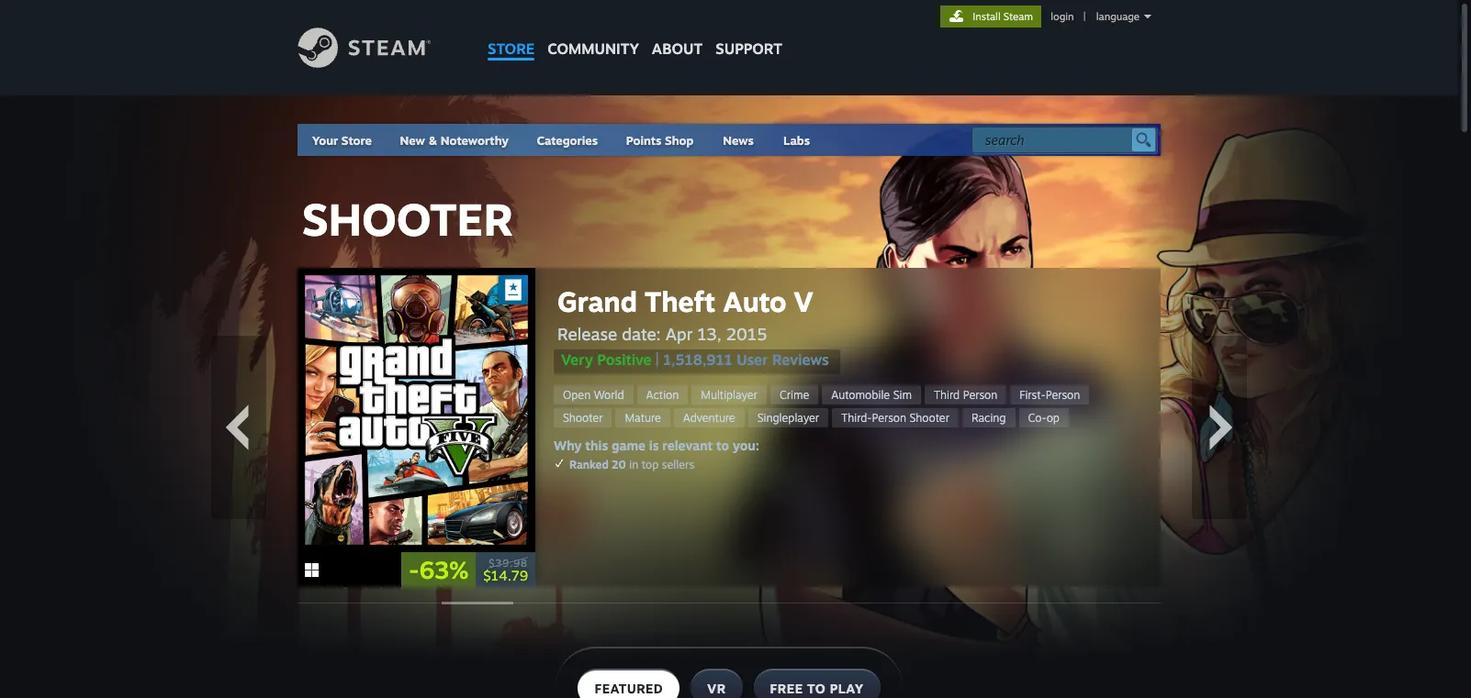 Task type: locate. For each thing, give the bounding box(es) containing it.
0 horizontal spatial to
[[716, 438, 729, 454]]

person
[[963, 389, 998, 402], [1046, 389, 1080, 402], [872, 411, 907, 425]]

community
[[548, 39, 639, 58]]

first-person shooter
[[563, 389, 1080, 425]]

to left you:
[[716, 438, 729, 454]]

sim
[[893, 389, 912, 402]]

shooter for first-person shooter
[[563, 411, 603, 425]]

vr
[[707, 682, 726, 697]]

0 horizontal spatial person
[[872, 411, 907, 425]]

open world link
[[554, 386, 633, 405]]

very
[[561, 351, 593, 369]]

automobile sim
[[832, 389, 912, 402]]

install
[[973, 10, 1001, 23]]

0 horizontal spatial shooter
[[302, 192, 513, 247]]

third-
[[841, 411, 872, 425]]

game
[[612, 438, 646, 454]]

racing link
[[963, 409, 1015, 428]]

to
[[716, 438, 729, 454], [807, 682, 826, 697]]

ranked
[[569, 458, 609, 472]]

v
[[794, 285, 814, 319]]

person up op
[[1046, 389, 1080, 402]]

multiplayer
[[701, 389, 758, 402]]

racing
[[972, 411, 1006, 425]]

store
[[488, 39, 535, 58]]

person up racing
[[963, 389, 998, 402]]

action
[[646, 389, 679, 402]]

shooter inside first-person shooter
[[563, 411, 603, 425]]

first-person link
[[1010, 386, 1089, 405]]

grand
[[558, 285, 637, 319]]

grand theft auto v release date: apr 13, 2015 very positive | 1,518,911 user reviews
[[558, 285, 829, 369]]

| right the login link on the right of the page
[[1084, 10, 1086, 23]]

63%
[[419, 556, 469, 585]]

apr
[[666, 324, 693, 344]]

positive
[[597, 351, 652, 369]]

person for third-
[[872, 411, 907, 425]]

you:
[[733, 438, 759, 454]]

sellers
[[662, 458, 695, 472]]

automobile
[[832, 389, 890, 402]]

1 vertical spatial |
[[655, 351, 659, 369]]

user
[[737, 351, 768, 369]]

search text field
[[986, 129, 1128, 152]]

person for first-
[[1046, 389, 1080, 402]]

points shop link
[[611, 124, 708, 156]]

adventure
[[683, 411, 735, 425]]

your
[[312, 133, 338, 148]]

1 vertical spatial to
[[807, 682, 826, 697]]

language
[[1097, 10, 1140, 23]]

shooter down new
[[302, 192, 513, 247]]

labs link
[[769, 124, 825, 156]]

third-person shooter
[[841, 411, 950, 425]]

shooter down open
[[563, 411, 603, 425]]

relevant
[[662, 438, 713, 454]]

install steam link
[[941, 6, 1042, 28]]

theft
[[645, 285, 716, 319]]

13,
[[698, 324, 722, 344]]

open world
[[563, 389, 624, 402]]

new
[[400, 133, 425, 148]]

reviews
[[772, 351, 829, 369]]

points
[[626, 133, 662, 148]]

1 horizontal spatial to
[[807, 682, 826, 697]]

1 horizontal spatial |
[[1084, 10, 1086, 23]]

why
[[554, 438, 582, 454]]

2 horizontal spatial shooter
[[910, 411, 950, 425]]

0 horizontal spatial |
[[655, 351, 659, 369]]

shop
[[665, 133, 694, 148]]

shooter down third
[[910, 411, 950, 425]]

mature
[[625, 411, 661, 425]]

next image
[[1199, 405, 1245, 451]]

person down sim
[[872, 411, 907, 425]]

free to play
[[770, 682, 864, 697]]

person inside first-person shooter
[[1046, 389, 1080, 402]]

to right the free
[[807, 682, 826, 697]]

play
[[830, 682, 864, 697]]

news
[[723, 133, 754, 148]]

singleplayer link
[[748, 409, 829, 428]]

2 horizontal spatial person
[[1046, 389, 1080, 402]]

1 horizontal spatial shooter
[[563, 411, 603, 425]]

co-op
[[1028, 411, 1060, 425]]

about link
[[646, 0, 709, 62]]

featured
[[595, 682, 663, 697]]

this
[[585, 438, 608, 454]]

support link
[[709, 0, 789, 62]]

third
[[934, 389, 960, 402]]

1 horizontal spatial person
[[963, 389, 998, 402]]

|
[[1084, 10, 1086, 23], [655, 351, 659, 369]]

co-op link
[[1019, 409, 1069, 428]]

| down date:
[[655, 351, 659, 369]]



Task type: describe. For each thing, give the bounding box(es) containing it.
why this game is relevant to you:
[[554, 438, 759, 454]]

$14.79
[[483, 567, 528, 585]]

world
[[594, 389, 624, 402]]

0 vertical spatial to
[[716, 438, 729, 454]]

login link
[[1047, 10, 1078, 23]]

1,518,911
[[663, 351, 733, 369]]

new & noteworthy link
[[400, 133, 509, 148]]

adventure link
[[674, 409, 745, 428]]

categories
[[537, 133, 598, 148]]

grand theft auto v link
[[558, 285, 840, 319]]

-63%
[[409, 556, 469, 585]]

labs
[[783, 133, 810, 148]]

steam
[[1004, 10, 1033, 23]]

2015
[[726, 324, 767, 344]]

install steam
[[973, 10, 1033, 23]]

open
[[563, 389, 591, 402]]

ranked 20 in top sellers
[[569, 458, 695, 472]]

news link
[[708, 124, 769, 156]]

$39.98
[[489, 557, 528, 570]]

shooter for third-person shooter
[[910, 411, 950, 425]]

new & noteworthy
[[400, 133, 509, 148]]

mature link
[[616, 409, 670, 428]]

action link
[[637, 386, 688, 405]]

singleplayer
[[757, 411, 819, 425]]

grand theft auto v image
[[298, 268, 535, 553]]

your store link
[[312, 133, 372, 148]]

release
[[558, 324, 617, 344]]

previous image
[[214, 405, 260, 451]]

community link
[[541, 0, 646, 67]]

your store
[[312, 133, 372, 148]]

date:
[[622, 324, 661, 344]]

store link
[[481, 0, 541, 67]]

store
[[342, 133, 372, 148]]

about
[[652, 39, 703, 58]]

third person
[[934, 389, 998, 402]]

top
[[642, 458, 659, 472]]

&
[[428, 133, 437, 148]]

$39.98 $14.79
[[483, 557, 528, 585]]

crime link
[[771, 386, 819, 405]]

0 vertical spatial |
[[1084, 10, 1086, 23]]

free
[[770, 682, 803, 697]]

20
[[612, 458, 626, 472]]

shooter link
[[554, 409, 612, 428]]

automobile sim link
[[822, 386, 921, 405]]

support
[[716, 39, 783, 58]]

noteworthy
[[441, 133, 509, 148]]

person for third
[[963, 389, 998, 402]]

is
[[649, 438, 659, 454]]

crime
[[780, 389, 809, 402]]

points shop
[[626, 133, 694, 148]]

auto
[[723, 285, 787, 319]]

in
[[629, 458, 639, 472]]

third-person shooter link
[[832, 409, 959, 428]]

login | language
[[1051, 10, 1140, 23]]

multiplayer link
[[692, 386, 767, 405]]

-
[[409, 556, 419, 585]]

co-
[[1028, 411, 1047, 425]]

login
[[1051, 10, 1074, 23]]

| inside the grand theft auto v release date: apr 13, 2015 very positive | 1,518,911 user reviews
[[655, 351, 659, 369]]

third person link
[[925, 386, 1007, 405]]

first-
[[1020, 389, 1046, 402]]

categories link
[[537, 133, 598, 148]]



Task type: vqa. For each thing, say whether or not it's contained in the screenshot.
"ago"
no



